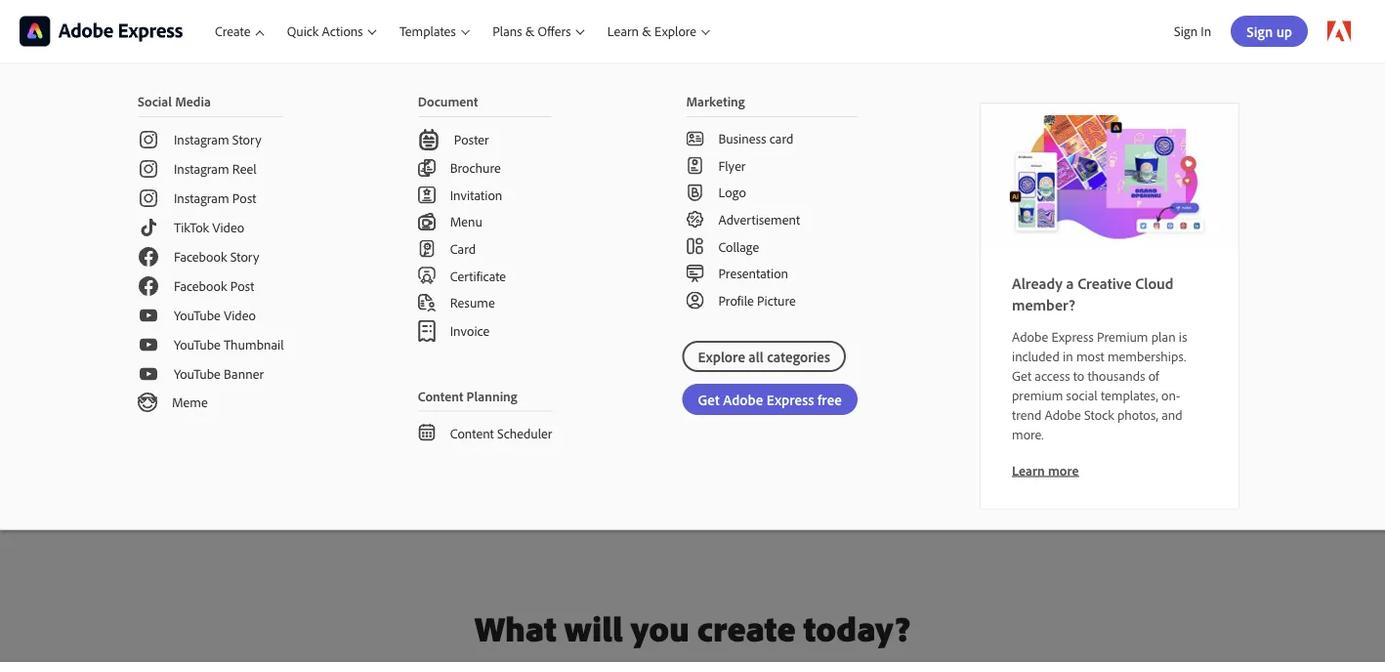 Task type: describe. For each thing, give the bounding box(es) containing it.
banner
[[224, 366, 264, 383]]

content scheduler link
[[387, 412, 584, 446]]

document
[[418, 93, 478, 110]]

will
[[564, 606, 623, 651]]

reel
[[232, 160, 257, 178]]

to
[[1074, 367, 1085, 384]]

and
[[1162, 406, 1183, 423]]

& for plans
[[526, 23, 535, 40]]

templates
[[400, 23, 456, 40]]

instagram reel link
[[107, 154, 315, 184]]

content planning
[[418, 387, 518, 404]]

facebook icon image for facebook post
[[138, 276, 159, 297]]

greeting card icon image
[[418, 240, 436, 258]]

instagram icon image for instagram story
[[138, 129, 159, 150]]

business card link
[[655, 117, 889, 152]]

learn more link
[[1012, 462, 1079, 479]]

& for learn
[[642, 23, 652, 40]]

invoice icon image
[[418, 320, 436, 342]]

content for content planning
[[418, 387, 463, 404]]

meme icon image
[[138, 393, 157, 412]]

tiktok icon image
[[138, 217, 159, 238]]

banner icon image
[[418, 267, 436, 284]]

actions
[[322, 23, 363, 40]]

adobe express level up.
[[20, 118, 248, 239]]

is
[[1179, 328, 1188, 345]]

planning
[[467, 387, 518, 404]]

youtube video link
[[107, 301, 315, 330]]

youtube thumbnail link
[[107, 330, 315, 360]]

create for create
[[215, 23, 251, 40]]

menu icon image
[[418, 213, 436, 231]]

collage
[[719, 238, 759, 255]]

youtube icon image for youtube thumbnail
[[138, 334, 159, 356]]

in
[[1063, 347, 1073, 364]]

learn for learn & explore
[[608, 23, 639, 40]]

adobe for level
[[20, 118, 116, 162]]

content scheduler
[[450, 424, 552, 441]]

today?
[[804, 606, 911, 651]]

picture
[[757, 292, 796, 309]]

create for create easier. dream bigger.
[[460, 280, 502, 300]]

thousands
[[1088, 367, 1146, 384]]

business card
[[719, 130, 794, 147]]

quick actions button
[[275, 0, 388, 63]]

instagram icon image for instagram reel
[[138, 158, 159, 180]]

tiktok
[[174, 219, 209, 236]]

invitation link
[[387, 181, 584, 208]]

adobe, inc. image
[[20, 16, 184, 46]]

resume
[[450, 294, 495, 311]]

included
[[1012, 347, 1060, 364]]

post for facebook post
[[230, 278, 254, 295]]

story for instagram story
[[232, 131, 261, 148]]

already a creative cloud member? group
[[0, 63, 1385, 530]]

instagram post link
[[107, 184, 315, 213]]

plans & offers
[[493, 23, 571, 40]]

facebook post
[[174, 278, 254, 295]]

quick
[[287, 23, 319, 40]]

youtube video
[[174, 307, 256, 324]]

youtube for youtube banner
[[174, 366, 221, 383]]

express for premium
[[1052, 328, 1094, 345]]

plans
[[493, 23, 522, 40]]

stock
[[1084, 406, 1115, 423]]

quick actions
[[287, 23, 363, 40]]

posters icon image
[[418, 129, 439, 150]]

flyer
[[719, 157, 746, 174]]

youtube icon image for youtube video
[[138, 305, 159, 326]]

learn more
[[1012, 462, 1079, 479]]

instagram story
[[174, 131, 261, 148]]

business
[[719, 130, 766, 147]]

menu
[[450, 213, 483, 230]]

presentation icon image
[[686, 265, 704, 282]]

2 vertical spatial adobe
[[1045, 406, 1081, 423]]

dream
[[551, 280, 596, 300]]

forever
[[307, 374, 352, 394]]

instagram for instagram post
[[174, 190, 229, 207]]

invitation
[[450, 186, 503, 203]]

photos,
[[1118, 406, 1159, 423]]

facebook story
[[174, 248, 259, 265]]

certificate link
[[387, 262, 584, 289]]

more
[[1048, 462, 1079, 479]]

templates,
[[1101, 386, 1159, 403]]

thumbnail
[[224, 336, 284, 353]]

learn for learn more
[[1012, 462, 1045, 479]]

cloud
[[1136, 273, 1174, 293]]

profile
[[719, 292, 754, 309]]

memberships.
[[1108, 347, 1187, 364]]

collage link
[[655, 233, 889, 260]]

adobe logo image
[[1328, 21, 1351, 42]]

logo icon image for content scheduler
[[418, 424, 436, 442]]

certificate
[[450, 267, 506, 284]]

flyer icon image
[[686, 157, 704, 174]]

access
[[1035, 367, 1070, 384]]

instagram story link
[[107, 117, 315, 154]]

learn & explore button
[[596, 0, 721, 63]]

instagram reel
[[174, 160, 257, 178]]

card link
[[387, 235, 584, 262]]

youtube thumbnail
[[174, 336, 284, 353]]

facebook post link
[[107, 272, 315, 301]]

brochure link
[[387, 154, 584, 181]]

invoice link
[[387, 316, 584, 346]]

instagram icon image for instagram post
[[138, 188, 159, 209]]

a
[[1067, 273, 1074, 293]]

youtube icon image for youtube banner
[[138, 363, 159, 385]]

free
[[250, 374, 278, 394]]

on-
[[1162, 386, 1181, 403]]

create easier. dream bigger.
[[20, 280, 596, 323]]

logo
[[719, 184, 746, 201]]

profile picture link
[[655, 287, 889, 314]]

logo icon image for logo
[[686, 184, 704, 201]]

adobe express premium plan is included in most memberships. get access to thousands of premium social templates, on- trend adobe stock photos, and more.
[[1012, 328, 1188, 443]]



Task type: locate. For each thing, give the bounding box(es) containing it.
create inside create easier. dream bigger.
[[460, 280, 502, 300]]

create left quick
[[215, 23, 251, 40]]

learn & explore
[[608, 23, 697, 40]]

bigger.
[[20, 304, 64, 323]]

youtube down facebook post link
[[174, 307, 221, 324]]

1 vertical spatial story
[[230, 248, 259, 265]]

post down facebook story
[[230, 278, 254, 295]]

instagram for instagram reel
[[174, 160, 229, 178]]

already
[[1012, 273, 1063, 293]]

facebook for facebook post
[[174, 278, 227, 295]]

1 vertical spatial youtube
[[174, 336, 221, 353]]

logo icon image down flyer icon
[[686, 184, 704, 201]]

1 vertical spatial content
[[450, 424, 494, 441]]

adobe up level
[[20, 118, 116, 162]]

plan
[[1152, 328, 1176, 345]]

more.
[[1012, 425, 1044, 443]]

& inside dropdown button
[[642, 23, 652, 40]]

2 facebook icon image from the top
[[138, 276, 159, 297]]

1 horizontal spatial &
[[642, 23, 652, 40]]

video for tiktok video
[[212, 219, 244, 236]]

1 instagram from the top
[[174, 131, 229, 148]]

facebook icon image for facebook story
[[138, 246, 159, 268]]

express for level
[[124, 118, 239, 162]]

media
[[175, 93, 211, 110]]

0 horizontal spatial &
[[526, 23, 535, 40]]

1 vertical spatial video
[[224, 307, 256, 324]]

1 vertical spatial instagram icon image
[[138, 158, 159, 180]]

post for instagram post
[[232, 190, 256, 207]]

youtube icon image inside youtube banner link
[[138, 363, 159, 385]]

most
[[1077, 347, 1105, 364]]

1 vertical spatial instagram
[[174, 160, 229, 178]]

story
[[232, 131, 261, 148], [230, 248, 259, 265]]

facebook down the facebook story link
[[174, 278, 227, 295]]

marketing
[[686, 93, 745, 110]]

adobe express image
[[981, 104, 1239, 249]]

presentation link
[[655, 260, 889, 287]]

poster link
[[387, 117, 584, 154]]

0 vertical spatial express
[[124, 118, 239, 162]]

scheduler
[[497, 424, 552, 441]]

facebook down tiktok video
[[174, 248, 227, 265]]

youtube banner link
[[107, 360, 315, 389]]

youtube icon image inside youtube thumbnail link
[[138, 334, 159, 356]]

express down social media
[[124, 118, 239, 162]]

instagram up "instagram reel" link
[[174, 131, 229, 148]]

instagram icon image
[[138, 129, 159, 150], [138, 158, 159, 180], [138, 188, 159, 209]]

logo icon image down content planning
[[418, 424, 436, 442]]

1 horizontal spatial express
[[1052, 328, 1094, 345]]

& inside popup button
[[526, 23, 535, 40]]

2 vertical spatial instagram
[[174, 190, 229, 207]]

1 horizontal spatial learn
[[1012, 462, 1045, 479]]

0 horizontal spatial logo icon image
[[418, 424, 436, 442]]

logo icon image inside the logo link
[[686, 184, 704, 201]]

2 vertical spatial instagram icon image
[[138, 188, 159, 209]]

presentation
[[719, 265, 789, 282]]

card
[[770, 130, 794, 147]]

business card icon image
[[686, 130, 704, 147]]

1 facebook icon image from the top
[[138, 246, 159, 268]]

& right plans
[[526, 23, 535, 40]]

3 instagram from the top
[[174, 190, 229, 207]]

story for facebook story
[[230, 248, 259, 265]]

explore
[[655, 23, 697, 40]]

3 youtube icon image from the top
[[138, 363, 159, 385]]

0 vertical spatial video
[[212, 219, 244, 236]]

2 vertical spatial youtube icon image
[[138, 363, 159, 385]]

2 & from the left
[[642, 23, 652, 40]]

youtube
[[174, 307, 221, 324], [174, 336, 221, 353], [174, 366, 221, 383]]

1 facebook from the top
[[174, 248, 227, 265]]

0 horizontal spatial create
[[215, 23, 251, 40]]

0 vertical spatial youtube
[[174, 307, 221, 324]]

content for content scheduler
[[450, 424, 494, 441]]

facebook icon image inside the facebook story link
[[138, 246, 159, 268]]

tiktok video
[[174, 219, 244, 236]]

1 vertical spatial logo icon image
[[418, 424, 436, 442]]

facebook icon image inside facebook post link
[[138, 276, 159, 297]]

tiktok video link
[[107, 213, 315, 242]]

adobe for premium
[[1012, 328, 1049, 345]]

member?
[[1012, 295, 1076, 314]]

collage icon image
[[686, 238, 704, 255]]

create inside create popup button
[[215, 23, 251, 40]]

2 instagram from the top
[[174, 160, 229, 178]]

1 vertical spatial learn
[[1012, 462, 1045, 479]]

invitation icon image
[[418, 186, 436, 204]]

content
[[418, 387, 463, 404], [450, 424, 494, 441]]

youtube for youtube thumbnail
[[174, 336, 221, 353]]

2 instagram icon image from the top
[[138, 158, 159, 180]]

1 vertical spatial facebook
[[174, 278, 227, 295]]

in
[[1201, 22, 1212, 40]]

2 vertical spatial youtube
[[174, 366, 221, 383]]

instagram icon image inside instagram post link
[[138, 188, 159, 209]]

learn left more
[[1012, 462, 1045, 479]]

story up facebook post
[[230, 248, 259, 265]]

express inside the adobe express premium plan is included in most memberships. get access to thousands of premium social templates, on- trend adobe stock photos, and more.
[[1052, 328, 1094, 345]]

adobe up included
[[1012, 328, 1049, 345]]

1 vertical spatial post
[[230, 278, 254, 295]]

0 vertical spatial facebook
[[174, 248, 227, 265]]

express up in
[[1052, 328, 1094, 345]]

video up facebook story
[[212, 219, 244, 236]]

youtube up meme
[[174, 366, 221, 383]]

0 vertical spatial content
[[418, 387, 463, 404]]

instagram up instagram post link
[[174, 160, 229, 178]]

meme link
[[107, 389, 315, 416]]

create
[[697, 606, 796, 651]]

instagram post
[[174, 190, 256, 207]]

create button
[[203, 0, 275, 63]]

logo icon image
[[686, 184, 704, 201], [418, 424, 436, 442]]

2 facebook from the top
[[174, 278, 227, 295]]

0 vertical spatial youtube icon image
[[138, 305, 159, 326]]

0 vertical spatial instagram
[[174, 131, 229, 148]]

content left planning
[[418, 387, 463, 404]]

instagram icon image inside "instagram reel" link
[[138, 158, 159, 180]]

facebook icon image
[[138, 246, 159, 268], [138, 276, 159, 297]]

already a creative cloud member?
[[1012, 273, 1174, 314]]

templates button
[[388, 0, 481, 63]]

3 instagram icon image from the top
[[138, 188, 159, 209]]

1 horizontal spatial create
[[460, 280, 502, 300]]

brochure icon image
[[418, 159, 436, 177]]

invoice
[[450, 323, 490, 340]]

story up reel
[[232, 131, 261, 148]]

create
[[215, 23, 251, 40], [460, 280, 502, 300]]

0 vertical spatial story
[[232, 131, 261, 148]]

resume link
[[387, 289, 584, 316]]

sign in button
[[1171, 15, 1216, 48]]

post down reel
[[232, 190, 256, 207]]

of
[[1149, 367, 1159, 384]]

0 vertical spatial learn
[[608, 23, 639, 40]]

0 vertical spatial facebook icon image
[[138, 246, 159, 268]]

profile icon image
[[686, 292, 704, 309]]

instagram up tiktok video
[[174, 190, 229, 207]]

1 youtube icon image from the top
[[138, 305, 159, 326]]

youtube banner
[[174, 366, 264, 383]]

1 vertical spatial create
[[460, 280, 502, 300]]

0 vertical spatial logo icon image
[[686, 184, 704, 201]]

learn
[[608, 23, 639, 40], [1012, 462, 1045, 479]]

up.
[[165, 170, 248, 239]]

1 vertical spatial express
[[1052, 328, 1094, 345]]

1 vertical spatial adobe
[[1012, 328, 1049, 345]]

adobe
[[20, 118, 116, 162], [1012, 328, 1049, 345], [1045, 406, 1081, 423]]

sign
[[1174, 22, 1198, 40]]

youtube icon image
[[138, 305, 159, 326], [138, 334, 159, 356], [138, 363, 159, 385]]

video for youtube video
[[224, 307, 256, 324]]

flyer link
[[655, 152, 889, 179]]

1 youtube from the top
[[174, 307, 221, 324]]

adobe down social
[[1045, 406, 1081, 423]]

you
[[631, 606, 690, 651]]

facebook
[[174, 248, 227, 265], [174, 278, 227, 295]]

1 vertical spatial facebook icon image
[[138, 276, 159, 297]]

& left explore
[[642, 23, 652, 40]]

learn inside already a creative cloud member? group
[[1012, 462, 1045, 479]]

1 vertical spatial youtube icon image
[[138, 334, 159, 356]]

instagram icon image inside "instagram story" link
[[138, 129, 159, 150]]

learn left explore
[[608, 23, 639, 40]]

brochure
[[450, 159, 501, 176]]

level
[[20, 170, 152, 239]]

facebook for facebook story
[[174, 248, 227, 265]]

sign in
[[1174, 22, 1212, 40]]

card
[[450, 240, 476, 257]]

create up invoice link
[[460, 280, 502, 300]]

youtube icon image inside "youtube video" link
[[138, 305, 159, 326]]

2 youtube from the top
[[174, 336, 221, 353]]

0 horizontal spatial express
[[124, 118, 239, 162]]

what
[[475, 606, 557, 651]]

adobe inside adobe express level up.
[[20, 118, 116, 162]]

0 horizontal spatial learn
[[608, 23, 639, 40]]

3 youtube from the top
[[174, 366, 221, 383]]

0 vertical spatial instagram icon image
[[138, 129, 159, 150]]

what will you create today?
[[475, 606, 911, 651]]

1 instagram icon image from the top
[[138, 129, 159, 150]]

poster
[[454, 131, 489, 148]]

2 youtube icon image from the top
[[138, 334, 159, 356]]

resume icon image
[[418, 294, 436, 311]]

0 vertical spatial post
[[232, 190, 256, 207]]

instagram for instagram story
[[174, 131, 229, 148]]

logo icon image inside the content scheduler link
[[418, 424, 436, 442]]

advertisement icon image
[[686, 211, 704, 228]]

youtube for youtube video
[[174, 307, 221, 324]]

0 vertical spatial adobe
[[20, 118, 116, 162]]

video
[[212, 219, 244, 236], [224, 307, 256, 324]]

video up youtube thumbnail
[[224, 307, 256, 324]]

1 & from the left
[[526, 23, 535, 40]]

express
[[124, 118, 239, 162], [1052, 328, 1094, 345]]

advertisement link
[[655, 206, 889, 233]]

youtube down "youtube video" link
[[174, 336, 221, 353]]

content down content planning
[[450, 424, 494, 441]]

learn inside dropdown button
[[608, 23, 639, 40]]

express inside adobe express level up.
[[124, 118, 239, 162]]

premium
[[1097, 328, 1149, 345]]

logo link
[[655, 179, 889, 206]]

1 horizontal spatial logo icon image
[[686, 184, 704, 201]]

advertisement
[[719, 211, 800, 228]]

0 vertical spatial create
[[215, 23, 251, 40]]

easier.
[[506, 280, 548, 300]]

offers
[[538, 23, 571, 40]]



Task type: vqa. For each thing, say whether or not it's contained in the screenshot.
See terms "link" at the left of the page
no



